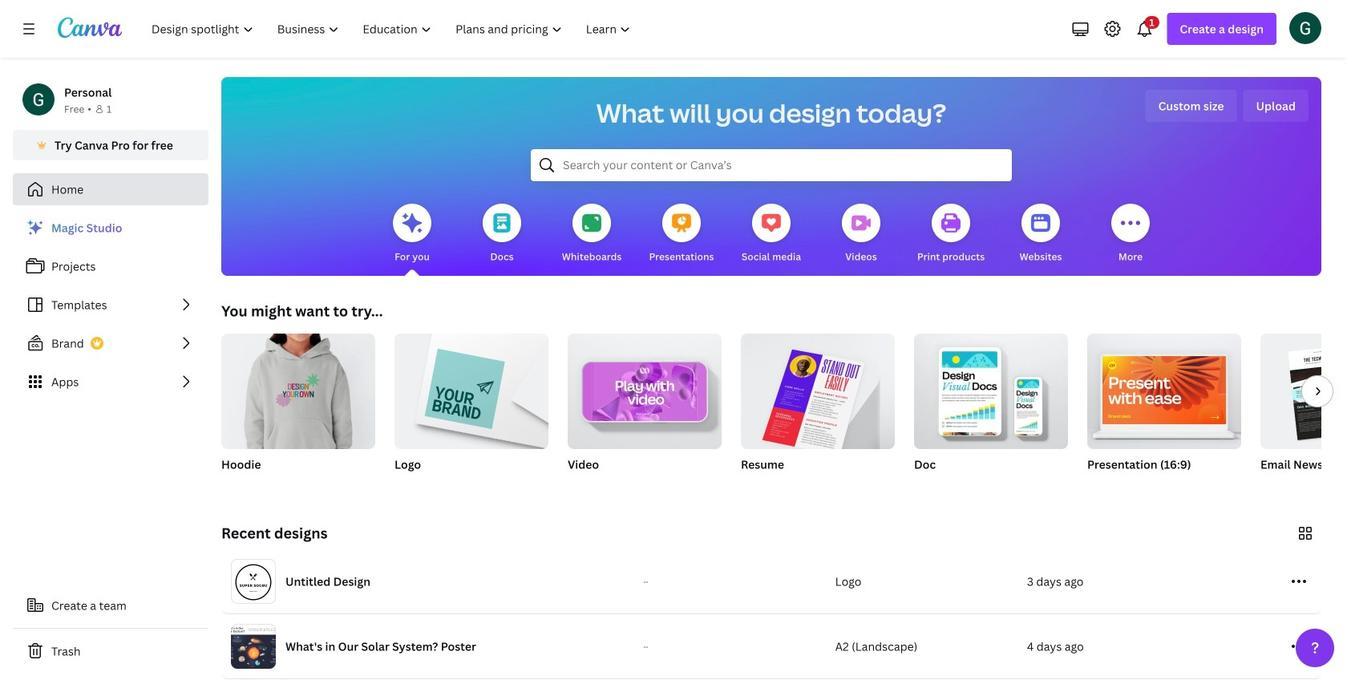 Task type: describe. For each thing, give the bounding box(es) containing it.
greg robinson image
[[1290, 12, 1322, 44]]



Task type: locate. For each thing, give the bounding box(es) containing it.
group
[[221, 327, 375, 492], [221, 327, 375, 449], [395, 327, 549, 492], [395, 327, 549, 449], [568, 327, 722, 492], [568, 327, 722, 449], [741, 327, 895, 492], [741, 327, 895, 456], [914, 334, 1068, 492], [914, 334, 1068, 449], [1088, 334, 1242, 492], [1261, 334, 1348, 492]]

None search field
[[531, 149, 1012, 181]]

list
[[13, 212, 209, 398]]

Search search field
[[563, 150, 980, 180]]

top level navigation element
[[141, 13, 644, 45]]



Task type: vqa. For each thing, say whether or not it's contained in the screenshot.
right its
no



